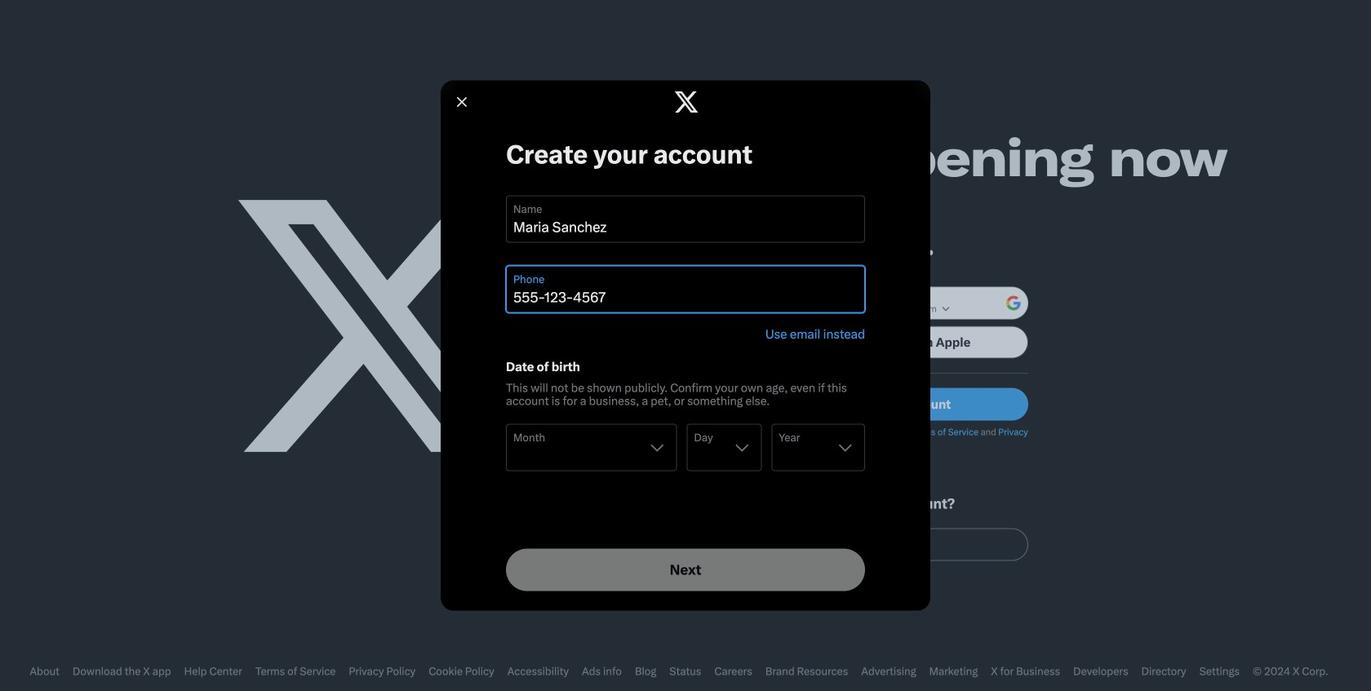 Task type: vqa. For each thing, say whether or not it's contained in the screenshot.
Bills
no



Task type: locate. For each thing, give the bounding box(es) containing it.
dialog
[[0, 0, 1371, 691]]

2 date of birth group from the top
[[506, 437, 865, 484]]

date of birth group
[[506, 372, 865, 498], [506, 437, 865, 484]]

group
[[0, 0, 1371, 691], [441, 80, 931, 611]]

None telephone field
[[513, 289, 858, 306]]

1 date of birth group from the top
[[506, 372, 865, 498]]

None text field
[[513, 219, 858, 236]]



Task type: describe. For each thing, give the bounding box(es) containing it.
x image
[[673, 80, 699, 124]]

x image
[[675, 91, 698, 113]]

footer navigation
[[0, 652, 1371, 691]]



